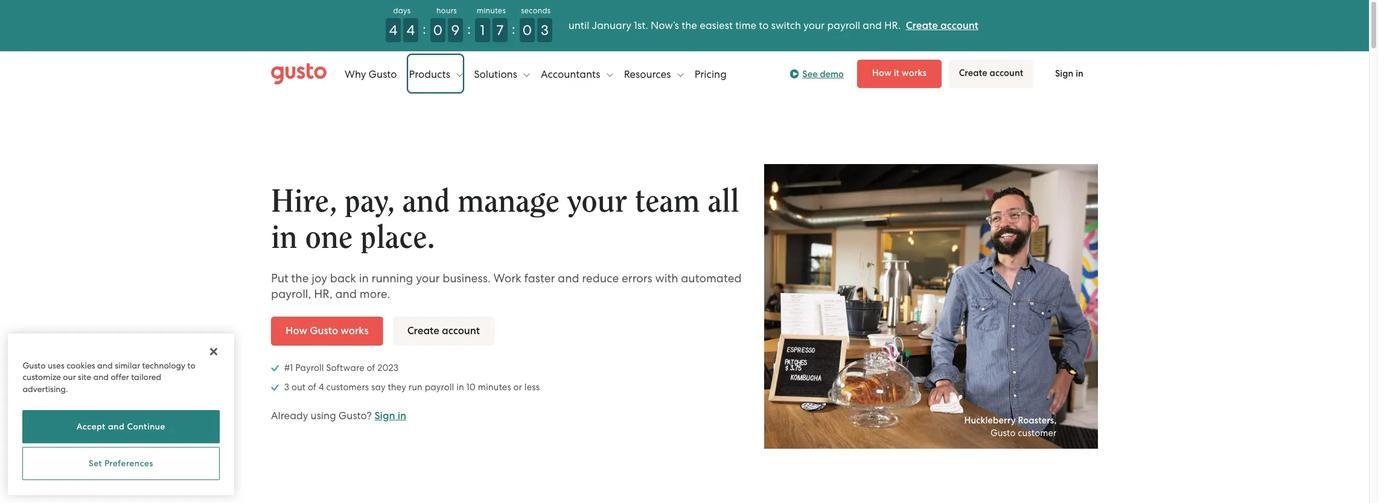 Task type: describe. For each thing, give the bounding box(es) containing it.
products
[[409, 68, 453, 80]]

tiny image
[[793, 72, 798, 76]]

pricing link
[[695, 56, 727, 92]]

see
[[803, 69, 818, 79]]

all
[[708, 186, 740, 218]]

january
[[592, 19, 632, 31]]

why gusto link
[[345, 56, 397, 92]]

site
[[78, 373, 91, 382]]

pay,
[[345, 186, 395, 218]]

sign inside main element
[[1056, 68, 1074, 79]]

how for how it works
[[873, 68, 892, 79]]

pricing
[[695, 68, 727, 80]]

how it works link
[[858, 60, 942, 88]]

and down 'back'
[[336, 287, 357, 301]]

run
[[409, 382, 423, 393]]

1st.
[[634, 19, 649, 31]]

team
[[635, 186, 700, 218]]

3 for 3
[[541, 22, 549, 39]]

until january 1st. now's the easiest time to switch your payroll and hr. create account
[[569, 19, 979, 32]]

#1 payroll software of 2023
[[282, 363, 399, 374]]

manage
[[458, 186, 560, 218]]

works for how gusto works
[[341, 325, 369, 337]]

accept and continue
[[77, 422, 166, 432]]

10
[[467, 382, 476, 393]]

or
[[514, 382, 523, 393]]

0 vertical spatial create account link
[[906, 19, 979, 32]]

continue
[[127, 422, 166, 432]]

and inside accept and continue button
[[108, 422, 125, 432]]

why gusto
[[345, 68, 397, 80]]

gusto inside main element
[[369, 68, 397, 80]]

place.
[[361, 222, 435, 254]]

0 horizontal spatial create account
[[407, 325, 480, 337]]

set
[[89, 459, 102, 469]]

work
[[494, 272, 522, 285]]

using
[[311, 410, 336, 422]]

see demo link
[[790, 67, 844, 81]]

seconds
[[521, 6, 551, 15]]

hr.
[[885, 19, 901, 31]]

similar
[[115, 361, 140, 371]]

accept
[[77, 422, 106, 432]]

running
[[372, 272, 413, 285]]

account inside main element
[[990, 68, 1024, 79]]

create account inside main element
[[960, 68, 1024, 79]]

9
[[452, 22, 460, 39]]

errors
[[622, 272, 653, 285]]

they
[[388, 382, 406, 393]]

accountants button
[[541, 56, 613, 92]]

gusto?
[[339, 410, 372, 422]]

sign in
[[1056, 68, 1084, 79]]

put
[[271, 272, 289, 285]]

business.
[[443, 272, 491, 285]]

already
[[271, 410, 308, 422]]

advertising.
[[23, 384, 68, 394]]

reduce
[[582, 272, 619, 285]]

say
[[371, 382, 386, 393]]

1
[[480, 22, 485, 39]]

3 out of 4 customers say they run payroll in 10 minutes or less
[[282, 382, 540, 393]]

huckleberry
[[965, 416, 1016, 427]]

your inside hire, pay, and manage your team all in one place.
[[568, 186, 627, 218]]

main element
[[271, 56, 1099, 92]]

and right faster at the left
[[558, 272, 580, 285]]

why
[[345, 68, 366, 80]]

customer
[[1018, 428, 1057, 439]]

and up offer
[[97, 361, 113, 371]]

to inside 'until january 1st. now's the easiest time to switch your payroll and hr. create account'
[[759, 19, 769, 31]]

gusto image image
[[764, 164, 1099, 450]]

faster
[[525, 272, 555, 285]]

put the joy back in running your business. work faster and reduce errors with automated payroll, hr, and more.
[[271, 272, 742, 301]]

how it works
[[873, 68, 927, 79]]

2 horizontal spatial 4
[[407, 22, 415, 39]]

7
[[497, 22, 504, 39]]

one
[[305, 222, 353, 254]]

1 vertical spatial sign in link
[[375, 410, 407, 423]]

online payroll services, hr, and benefits | gusto image
[[271, 63, 327, 85]]

0 vertical spatial of
[[367, 363, 375, 374]]

out
[[292, 382, 306, 393]]

accept and continue button
[[23, 411, 220, 444]]

with
[[656, 272, 679, 285]]

set preferences button
[[23, 448, 220, 481]]

joy
[[312, 272, 327, 285]]

hire, pay, and manage your team all in one place.
[[271, 186, 740, 254]]

create inside main element
[[960, 68, 988, 79]]

more.
[[360, 287, 390, 301]]

technology
[[142, 361, 186, 371]]

the inside put the joy back in running your business. work faster and reduce errors with automated payroll, hr, and more.
[[291, 272, 309, 285]]

2 vertical spatial account
[[442, 325, 480, 337]]

switch
[[772, 19, 802, 31]]

: for 7
[[512, 21, 516, 37]]

set preferences
[[89, 459, 153, 469]]

less
[[525, 382, 540, 393]]

payroll,
[[271, 287, 311, 301]]

0 vertical spatial minutes
[[477, 6, 506, 15]]

0 horizontal spatial 4
[[319, 382, 324, 393]]

roasters,
[[1019, 416, 1057, 427]]

software
[[326, 363, 365, 374]]



Task type: locate. For each thing, give the bounding box(es) containing it.
1 vertical spatial payroll
[[425, 382, 454, 393]]

1 vertical spatial 3
[[284, 382, 289, 393]]

1 horizontal spatial account
[[941, 19, 979, 32]]

the right the now's
[[682, 19, 698, 31]]

already using gusto? sign in
[[271, 410, 407, 423]]

0 horizontal spatial to
[[188, 361, 196, 371]]

and left hr.
[[863, 19, 882, 31]]

customize
[[23, 373, 61, 382]]

2023
[[378, 363, 399, 374]]

1 horizontal spatial of
[[367, 363, 375, 374]]

0 vertical spatial account
[[941, 19, 979, 32]]

3 : from the left
[[512, 21, 516, 37]]

gusto inside gusto uses cookies and similar technology to customize our site and offer tailored advertising.
[[23, 361, 46, 371]]

how for how gusto works
[[286, 325, 308, 337]]

to inside gusto uses cookies and similar technology to customize our site and offer tailored advertising.
[[188, 361, 196, 371]]

3 for 3 out of 4 customers say they run payroll in 10 minutes or less
[[284, 382, 289, 393]]

2 : from the left
[[467, 21, 471, 37]]

1 vertical spatial works
[[341, 325, 369, 337]]

0 horizontal spatial payroll
[[425, 382, 454, 393]]

1 vertical spatial the
[[291, 272, 309, 285]]

sign in link inside main element
[[1041, 60, 1099, 88]]

1 horizontal spatial 3
[[541, 22, 549, 39]]

0 left 9 on the top left of the page
[[433, 22, 443, 39]]

payroll inside 'until january 1st. now's the easiest time to switch your payroll and hr. create account'
[[828, 19, 861, 31]]

0 for 3
[[523, 22, 532, 39]]

1 horizontal spatial sign
[[1056, 68, 1074, 79]]

your inside 'until january 1st. now's the easiest time to switch your payroll and hr. create account'
[[804, 19, 825, 31]]

how inside how it works link
[[873, 68, 892, 79]]

2 horizontal spatial create
[[960, 68, 988, 79]]

demo
[[820, 69, 844, 79]]

0 vertical spatial the
[[682, 19, 698, 31]]

2 0 from the left
[[523, 22, 532, 39]]

0 horizontal spatial 3
[[284, 382, 289, 393]]

minutes up 1 in the left of the page
[[477, 6, 506, 15]]

in inside hire, pay, and manage your team all in one place.
[[271, 222, 298, 254]]

1 vertical spatial your
[[568, 186, 627, 218]]

create
[[906, 19, 939, 32], [960, 68, 988, 79], [407, 325, 440, 337]]

sign
[[1056, 68, 1074, 79], [375, 410, 395, 423]]

3 left the out
[[284, 382, 289, 393]]

your inside put the joy back in running your business. work faster and reduce errors with automated payroll, hr, and more.
[[416, 272, 440, 285]]

solutions
[[474, 68, 520, 80]]

and right site
[[93, 373, 109, 382]]

tailored
[[131, 373, 161, 382]]

and right accept
[[108, 422, 125, 432]]

resources button
[[624, 56, 684, 92]]

2 vertical spatial your
[[416, 272, 440, 285]]

works up 'software'
[[341, 325, 369, 337]]

it
[[894, 68, 900, 79]]

in inside put the joy back in running your business. work faster and reduce errors with automated payroll, hr, and more.
[[359, 272, 369, 285]]

payroll
[[296, 363, 324, 374]]

0 for 9
[[433, 22, 443, 39]]

0 down seconds
[[523, 22, 532, 39]]

to right time
[[759, 19, 769, 31]]

how gusto works
[[286, 325, 369, 337]]

products button
[[409, 56, 463, 92]]

sign in link
[[1041, 60, 1099, 88], [375, 410, 407, 423]]

2 vertical spatial create account link
[[393, 317, 495, 346]]

#1
[[284, 363, 293, 374]]

the inside 'until january 1st. now's the easiest time to switch your payroll and hr. create account'
[[682, 19, 698, 31]]

solutions button
[[474, 56, 530, 92]]

1 vertical spatial create account
[[407, 325, 480, 337]]

1 vertical spatial sign
[[375, 410, 395, 423]]

1 vertical spatial minutes
[[478, 382, 511, 393]]

the
[[682, 19, 698, 31], [291, 272, 309, 285]]

1 horizontal spatial :
[[467, 21, 471, 37]]

gusto
[[369, 68, 397, 80], [310, 325, 338, 337], [23, 361, 46, 371], [991, 428, 1016, 439]]

gusto down huckleberry
[[991, 428, 1016, 439]]

cookies
[[67, 361, 95, 371]]

how gusto works link
[[271, 317, 383, 346]]

of
[[367, 363, 375, 374], [308, 382, 317, 393]]

: left 9 on the top left of the page
[[423, 21, 426, 37]]

2 vertical spatial create
[[407, 325, 440, 337]]

1 horizontal spatial to
[[759, 19, 769, 31]]

1 horizontal spatial 4
[[389, 22, 398, 39]]

1 vertical spatial create
[[960, 68, 988, 79]]

how left it
[[873, 68, 892, 79]]

works right it
[[902, 68, 927, 79]]

3 down seconds
[[541, 22, 549, 39]]

gusto inside huckleberry roasters, gusto customer
[[991, 428, 1016, 439]]

payroll right run
[[425, 382, 454, 393]]

0 vertical spatial sign in link
[[1041, 60, 1099, 88]]

0 horizontal spatial sign
[[375, 410, 395, 423]]

gusto up customize
[[23, 361, 46, 371]]

: for 9
[[467, 21, 471, 37]]

in
[[1076, 68, 1084, 79], [271, 222, 298, 254], [359, 272, 369, 285], [457, 382, 464, 393], [398, 410, 407, 423]]

your
[[804, 19, 825, 31], [568, 186, 627, 218], [416, 272, 440, 285]]

and up place.
[[403, 186, 450, 218]]

preferences
[[105, 459, 153, 469]]

and inside 'until january 1st. now's the easiest time to switch your payroll and hr. create account'
[[863, 19, 882, 31]]

: for 4
[[423, 21, 426, 37]]

1 vertical spatial account
[[990, 68, 1024, 79]]

create account
[[960, 68, 1024, 79], [407, 325, 480, 337]]

works
[[902, 68, 927, 79], [341, 325, 369, 337]]

gusto right why
[[369, 68, 397, 80]]

of left 2023
[[367, 363, 375, 374]]

works inside main element
[[902, 68, 927, 79]]

1 0 from the left
[[433, 22, 443, 39]]

create account link
[[906, 19, 979, 32], [949, 60, 1034, 88], [393, 317, 495, 346]]

1 horizontal spatial your
[[568, 186, 627, 218]]

2 horizontal spatial :
[[512, 21, 516, 37]]

how down payroll,
[[286, 325, 308, 337]]

gusto uses cookies and similar technology to customize our site and offer tailored advertising.
[[23, 361, 196, 394]]

0 vertical spatial works
[[902, 68, 927, 79]]

0 vertical spatial to
[[759, 19, 769, 31]]

1 vertical spatial how
[[286, 325, 308, 337]]

days
[[394, 6, 411, 15]]

: right 7
[[512, 21, 516, 37]]

0
[[433, 22, 443, 39], [523, 22, 532, 39]]

2 horizontal spatial your
[[804, 19, 825, 31]]

1 : from the left
[[423, 21, 426, 37]]

easiest
[[700, 19, 733, 31]]

payroll left hr.
[[828, 19, 861, 31]]

automated
[[682, 272, 742, 285]]

0 horizontal spatial the
[[291, 272, 309, 285]]

our
[[63, 373, 76, 382]]

accountants
[[541, 68, 603, 80]]

hours
[[437, 6, 457, 15]]

4
[[389, 22, 398, 39], [407, 22, 415, 39], [319, 382, 324, 393]]

0 horizontal spatial works
[[341, 325, 369, 337]]

3
[[541, 22, 549, 39], [284, 382, 289, 393]]

0 horizontal spatial your
[[416, 272, 440, 285]]

0 vertical spatial create account
[[960, 68, 1024, 79]]

back
[[330, 272, 356, 285]]

1 horizontal spatial payroll
[[828, 19, 861, 31]]

to right technology
[[188, 361, 196, 371]]

2 horizontal spatial account
[[990, 68, 1024, 79]]

and inside hire, pay, and manage your team all in one place.
[[403, 186, 450, 218]]

1 horizontal spatial 0
[[523, 22, 532, 39]]

1 vertical spatial create account link
[[949, 60, 1034, 88]]

how
[[873, 68, 892, 79], [286, 325, 308, 337]]

0 horizontal spatial 0
[[433, 22, 443, 39]]

1 horizontal spatial create account
[[960, 68, 1024, 79]]

0 horizontal spatial create
[[407, 325, 440, 337]]

1 horizontal spatial works
[[902, 68, 927, 79]]

minutes left or
[[478, 382, 511, 393]]

see demo
[[803, 69, 844, 79]]

0 horizontal spatial :
[[423, 21, 426, 37]]

0 vertical spatial create
[[906, 19, 939, 32]]

0 horizontal spatial how
[[286, 325, 308, 337]]

offer
[[111, 373, 129, 382]]

0 vertical spatial sign
[[1056, 68, 1074, 79]]

1 vertical spatial to
[[188, 361, 196, 371]]

0 vertical spatial 3
[[541, 22, 549, 39]]

hire,
[[271, 186, 337, 218]]

1 horizontal spatial the
[[682, 19, 698, 31]]

0 vertical spatial how
[[873, 68, 892, 79]]

0 horizontal spatial sign in link
[[375, 410, 407, 423]]

1 horizontal spatial how
[[873, 68, 892, 79]]

0 horizontal spatial of
[[308, 382, 317, 393]]

account
[[941, 19, 979, 32], [990, 68, 1024, 79], [442, 325, 480, 337]]

how inside how gusto works link
[[286, 325, 308, 337]]

until
[[569, 19, 590, 31]]

1 horizontal spatial sign in link
[[1041, 60, 1099, 88]]

the up payroll,
[[291, 272, 309, 285]]

time
[[736, 19, 757, 31]]

of right the out
[[308, 382, 317, 393]]

now's
[[651, 19, 680, 31]]

: left 1 in the left of the page
[[467, 21, 471, 37]]

uses
[[48, 361, 64, 371]]

minutes
[[477, 6, 506, 15], [478, 382, 511, 393]]

1 horizontal spatial create
[[906, 19, 939, 32]]

1 vertical spatial of
[[308, 382, 317, 393]]

0 vertical spatial your
[[804, 19, 825, 31]]

to
[[759, 19, 769, 31], [188, 361, 196, 371]]

gusto down hr,
[[310, 325, 338, 337]]

0 horizontal spatial account
[[442, 325, 480, 337]]

0 vertical spatial payroll
[[828, 19, 861, 31]]

resources
[[624, 68, 674, 80]]

and
[[863, 19, 882, 31], [403, 186, 450, 218], [558, 272, 580, 285], [336, 287, 357, 301], [97, 361, 113, 371], [93, 373, 109, 382], [108, 422, 125, 432]]

hr,
[[314, 287, 333, 301]]

huckleberry roasters, gusto customer
[[965, 416, 1057, 439]]

works for how it works
[[902, 68, 927, 79]]



Task type: vqa. For each thing, say whether or not it's contained in the screenshot.
1st The 0 from the left
yes



